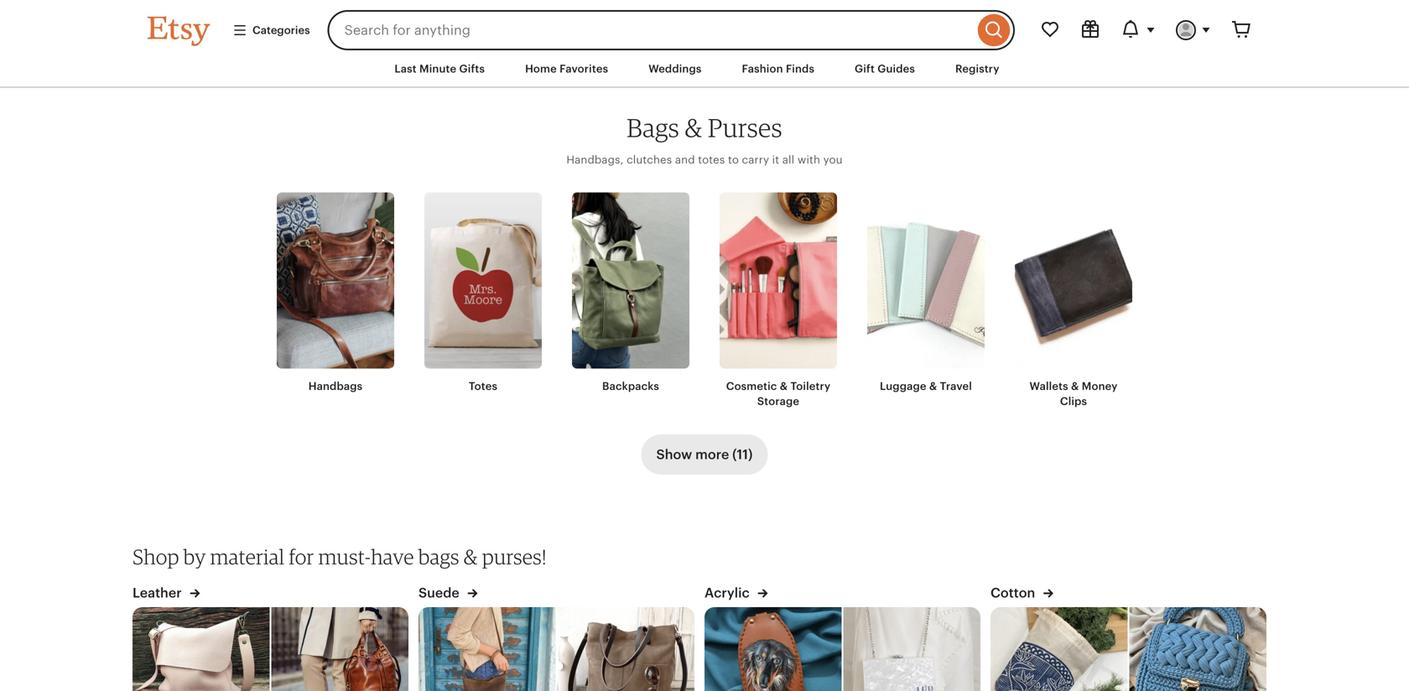Task type: vqa. For each thing, say whether or not it's contained in the screenshot.
Toys link on the right top of the page
no



Task type: locate. For each thing, give the bounding box(es) containing it.
cosmetic & toiletry storage link
[[720, 192, 837, 409]]

None search field
[[328, 10, 1015, 50]]

categories
[[252, 24, 310, 36]]

backpacks
[[602, 380, 659, 393]]

produce bag tall | fabric veggie bag reusable shopping bag for fruit and vegetables image
[[990, 608, 1128, 691]]

minute
[[419, 62, 457, 75]]

purses!
[[482, 544, 547, 569]]

clips
[[1060, 395, 1087, 408]]

& left the travel
[[929, 380, 937, 393]]

&
[[685, 112, 703, 143], [780, 380, 788, 393], [929, 380, 937, 393], [1071, 380, 1079, 393], [464, 544, 478, 569]]

& up and
[[685, 112, 703, 143]]

& for purses
[[685, 112, 703, 143]]

acrylic
[[705, 585, 753, 600]]

wallets & money clips
[[1030, 380, 1118, 408]]

Search for anything text field
[[328, 10, 974, 50]]

registry link
[[943, 54, 1012, 84]]

& right the bags at the bottom of page
[[464, 544, 478, 569]]

you
[[823, 153, 843, 166]]

handbags, clutches and totes to carry it all with you
[[566, 153, 843, 166]]

suede leather crossbody bag woman, brown leather cross body purse, small leather handbag, slouchy leather bag, suede bag, gift for her mayko image
[[418, 608, 556, 691]]

registry
[[955, 62, 1000, 75]]

handbags
[[308, 380, 363, 393]]

home favorites
[[525, 62, 608, 75]]

menu bar
[[117, 50, 1292, 88]]

carry
[[742, 153, 769, 166]]

shop by material for must-have bags & purses!
[[133, 544, 547, 569]]

more
[[695, 447, 729, 462]]

money
[[1082, 380, 1118, 393]]

show
[[656, 447, 692, 462]]

& inside cosmetic & toiletry storage
[[780, 380, 788, 393]]

last
[[395, 62, 417, 75]]

fashion finds
[[742, 62, 815, 75]]

bags
[[419, 544, 459, 569]]

handbags link
[[277, 192, 394, 394]]

& up storage
[[780, 380, 788, 393]]

last minute gifts link
[[382, 54, 497, 84]]

weddings
[[649, 62, 702, 75]]

for
[[289, 544, 314, 569]]

weddings link
[[636, 54, 714, 84]]

& inside wallets & money clips
[[1071, 380, 1079, 393]]

toiletry
[[791, 380, 831, 393]]

luggage & travel
[[880, 380, 972, 393]]

home
[[525, 62, 557, 75]]

& up clips
[[1071, 380, 1079, 393]]

menu bar containing last minute gifts
[[117, 50, 1292, 88]]

with
[[798, 153, 820, 166]]

it
[[772, 153, 779, 166]]

gifts
[[459, 62, 485, 75]]

by
[[184, 544, 206, 569]]

material
[[210, 544, 285, 569]]

totes
[[469, 380, 498, 393]]

custom acrylic clutch | personalized clutch | bride clutch | bride purse | mrs. clutch | acrylic purse | honeymoon clutch | bride accessory image
[[843, 608, 981, 691]]



Task type: describe. For each thing, give the bounding box(es) containing it.
fashion finds link
[[729, 54, 827, 84]]

wallets
[[1030, 380, 1068, 393]]

none search field inside categories banner
[[328, 10, 1015, 50]]

luggage
[[880, 380, 927, 393]]

guides
[[878, 62, 915, 75]]

cotton link
[[991, 584, 1054, 608]]

leather link
[[133, 584, 200, 608]]

cosmetic & toiletry storage
[[726, 380, 831, 408]]

categories banner
[[117, 0, 1292, 50]]

clutches
[[627, 153, 672, 166]]

travel
[[940, 380, 972, 393]]

jeans blue cotton purse, vegan handbag with tassel, capri style, christmas gift ideas, personalized present, custom made accessories image
[[1129, 608, 1267, 691]]

to
[[728, 153, 739, 166]]

suede link
[[419, 584, 478, 608]]

backpacks link
[[572, 192, 690, 394]]

& for money
[[1071, 380, 1079, 393]]

cotton
[[991, 585, 1039, 600]]

totes
[[698, 153, 725, 166]]

dachshund dog lover gift dog portrait custom painting personalized leather keychain wallet custom name pet keychain leather key holder image
[[704, 608, 842, 691]]

show more (11)
[[656, 447, 753, 462]]

suede
[[419, 585, 463, 600]]

and
[[675, 153, 695, 166]]

home favorites link
[[513, 54, 621, 84]]

last minute gifts
[[395, 62, 485, 75]]

favorites
[[560, 62, 608, 75]]

gift guides
[[855, 62, 915, 75]]

& for travel
[[929, 380, 937, 393]]

totes link
[[424, 192, 542, 394]]

all
[[782, 153, 795, 166]]

leather
[[133, 585, 185, 600]]

acrylic link
[[705, 584, 768, 608]]

available in 16 colors! leather crossbody bag. handcrafted. un image
[[132, 608, 270, 691]]

purses
[[708, 112, 783, 143]]

handbags,
[[566, 153, 624, 166]]

must-
[[318, 544, 371, 569]]

wallets & money clips link
[[1015, 192, 1132, 409]]

& for toiletry
[[780, 380, 788, 393]]

have
[[371, 544, 414, 569]]

storage
[[757, 395, 800, 408]]

gift
[[855, 62, 875, 75]]

luggage & travel link
[[867, 192, 985, 394]]

bags & purses
[[627, 112, 783, 143]]

finds
[[786, 62, 815, 75]]

leather bag, handmade leather bag, handbag, woman leather bag, elegant leather bag, made in italy handbag image
[[271, 608, 409, 691]]

cosmetic
[[726, 380, 777, 393]]

gift guides link
[[842, 54, 928, 84]]

shop
[[133, 544, 179, 569]]

show more (11) button
[[641, 434, 768, 475]]

(11)
[[732, 447, 753, 462]]

categories button
[[220, 15, 323, 45]]

bags
[[627, 112, 679, 143]]

fashion
[[742, 62, 783, 75]]

large suede leather bag, brown suede leather tote women, shoulder bag, suede leather crossbody bag, large shopping bag, eline - topobrown! image
[[557, 608, 695, 691]]



